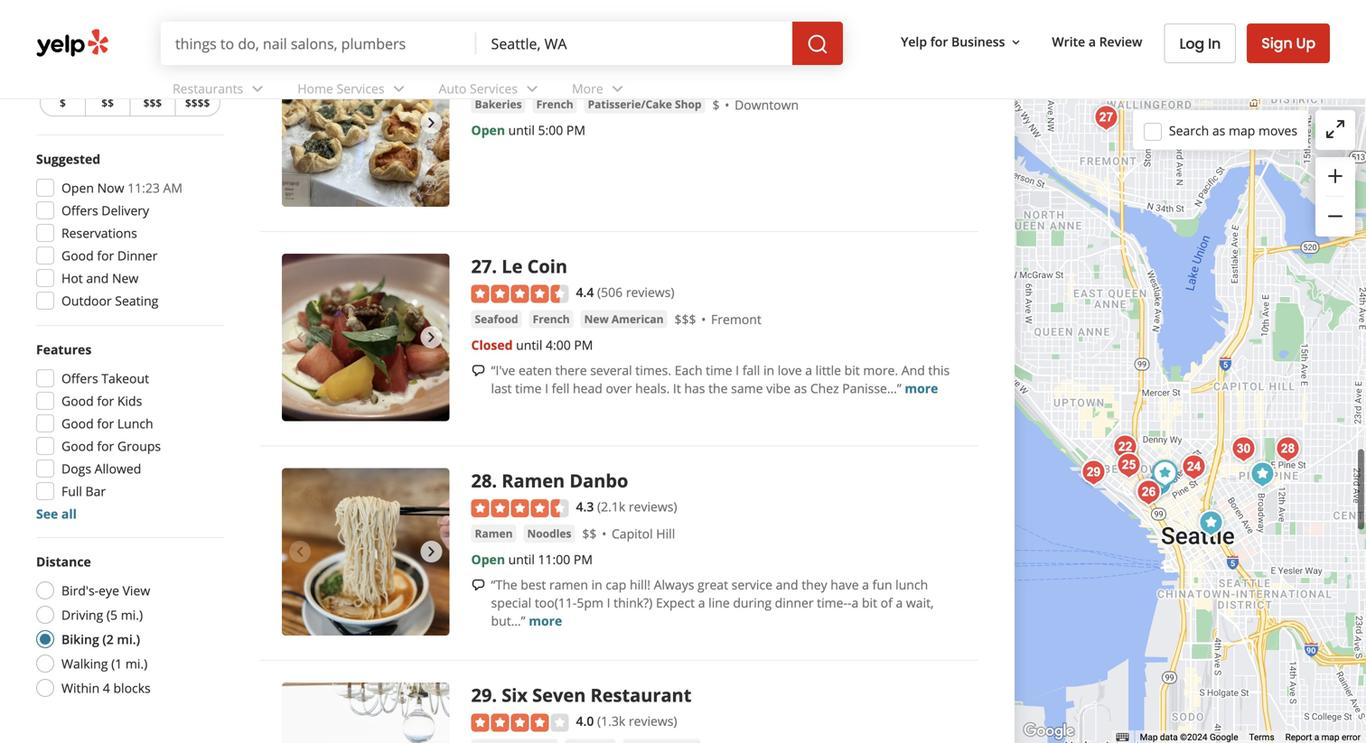 Task type: locate. For each thing, give the bounding box(es) containing it.
time-
[[817, 594, 848, 612]]

fremont
[[711, 311, 762, 328]]

2 offers from the top
[[61, 370, 98, 387]]

1 vertical spatial bit
[[862, 594, 878, 612]]

have
[[831, 576, 859, 594]]

. up auto services link
[[492, 39, 497, 64]]

pm right 11:00
[[574, 551, 593, 568]]

time down eaten
[[515, 380, 542, 397]]

map for moves
[[1229, 117, 1256, 135]]

1 vertical spatial 4.4 star rating image
[[471, 285, 569, 303]]

1 vertical spatial ramen
[[475, 526, 513, 541]]

for for kids
[[97, 393, 114, 410]]

xing fu tang image
[[1147, 454, 1183, 490]]

mi.) right (2
[[117, 631, 140, 648]]

offers for offers delivery
[[61, 202, 98, 219]]

more down and
[[905, 380, 938, 397]]

mi.)
[[121, 607, 143, 624], [117, 631, 140, 648], [125, 656, 148, 673]]

line
[[709, 594, 730, 612]]

2 vertical spatial previous image
[[289, 541, 311, 563]]

1 vertical spatial next image
[[421, 541, 442, 563]]

24 chevron down v2 image inside restaurants link
[[247, 78, 269, 100]]

bit right little
[[845, 362, 860, 379]]

eye
[[99, 582, 119, 600]]

mi.) right (5
[[121, 607, 143, 624]]

french link up 4:00 on the top of page
[[529, 310, 574, 329]]

1 24 chevron down v2 image from the left
[[247, 78, 269, 100]]

open down suggested
[[61, 179, 94, 197]]

1 vertical spatial previous image
[[289, 327, 311, 348]]

0 vertical spatial more link
[[905, 380, 938, 397]]

24 chevron down v2 image down 26 . le panier
[[521, 78, 543, 100]]

0 horizontal spatial new
[[112, 270, 139, 287]]

distance option group
[[31, 553, 224, 703]]

open down bakeries link
[[471, 122, 505, 139]]

mi.) for biking (2 mi.)
[[117, 631, 140, 648]]

slideshow element
[[282, 39, 450, 207], [282, 254, 450, 421], [282, 468, 450, 636]]

0 vertical spatial offers
[[61, 202, 98, 219]]

good for good for kids
[[61, 393, 94, 410]]

reviews) up capitol hill
[[629, 498, 677, 515]]

0 vertical spatial french
[[536, 97, 574, 112]]

0 vertical spatial next image
[[421, 112, 442, 134]]

0 vertical spatial $$
[[101, 95, 114, 110]]

4.4 star rating image down 26 . le panier
[[471, 70, 569, 88]]

1 horizontal spatial more
[[905, 380, 938, 397]]

1 horizontal spatial bit
[[862, 594, 878, 612]]

0 vertical spatial french link
[[533, 96, 577, 114]]

within
[[61, 680, 100, 697]]

special
[[491, 594, 532, 612]]

4.4 star rating image down 27 . le coin
[[471, 285, 569, 303]]

open for 26
[[471, 122, 505, 139]]

for down good for lunch
[[97, 438, 114, 455]]

love
[[778, 362, 802, 379]]

$ right shop
[[713, 96, 720, 113]]

4.4 star rating image for panier
[[471, 70, 569, 88]]

a
[[1089, 33, 1096, 50], [805, 362, 812, 379], [862, 576, 869, 594], [698, 594, 705, 612], [852, 594, 859, 612], [896, 594, 903, 612], [1315, 733, 1320, 743]]

sign up link
[[1247, 23, 1330, 63]]

0 horizontal spatial $$
[[101, 95, 114, 110]]

ramen up 4.3 star rating image
[[502, 468, 565, 493]]

0 horizontal spatial as
[[794, 380, 807, 397]]

. left le coin link
[[492, 254, 497, 279]]

1 horizontal spatial in
[[764, 362, 775, 379]]

for right yelp
[[931, 33, 948, 50]]

a down have
[[852, 594, 859, 612]]

offers up reservations
[[61, 202, 98, 219]]

"i've
[[491, 362, 515, 379]]

good for dinner
[[61, 247, 158, 264]]

24 chevron down v2 image
[[247, 78, 269, 100], [388, 78, 410, 100], [521, 78, 543, 100], [607, 78, 629, 100]]

$$$ left the $$$$
[[143, 95, 162, 110]]

french button for coin
[[529, 310, 574, 328]]

open down ramen "link" at the bottom left of page
[[471, 551, 505, 568]]

more link down and
[[905, 380, 938, 397]]

reservations
[[61, 225, 137, 242]]

for for dinner
[[97, 247, 114, 264]]

0 horizontal spatial $$$
[[143, 95, 162, 110]]

0 horizontal spatial more link
[[529, 613, 562, 630]]

2 vertical spatial open
[[471, 551, 505, 568]]

1 services from the left
[[337, 80, 385, 97]]

as down "love"
[[794, 380, 807, 397]]

4 star rating image
[[471, 714, 569, 732]]

noodles link
[[524, 525, 575, 543]]

fogón cocina mexicana image
[[1226, 429, 1262, 466]]

for up hot and new
[[97, 247, 114, 264]]

24 chevron down v2 image inside auto services link
[[521, 78, 543, 100]]

0 vertical spatial slideshow element
[[282, 39, 450, 207]]

french for panier
[[536, 97, 574, 112]]

driving (5 mi.)
[[61, 607, 143, 624]]

4.4 left (506
[[576, 284, 594, 301]]

french button up 4:00 on the top of page
[[529, 310, 574, 328]]

2 good from the top
[[61, 393, 94, 410]]

1 horizontal spatial $$$
[[675, 311, 696, 328]]

too(11-
[[535, 594, 577, 612]]

data
[[1160, 733, 1178, 743]]

offers up good for kids
[[61, 370, 98, 387]]

1 horizontal spatial as
[[1213, 117, 1226, 135]]

(2
[[102, 631, 114, 648]]

suggested
[[36, 150, 100, 168]]

offers takeout
[[61, 370, 149, 387]]

2 4.4 star rating image from the top
[[471, 285, 569, 303]]

previous image
[[289, 112, 311, 134], [289, 327, 311, 348], [289, 541, 311, 563]]

2 services from the left
[[470, 80, 518, 97]]

good for good for dinner
[[61, 247, 94, 264]]

1 le from the top
[[502, 39, 523, 64]]

filters
[[36, 25, 81, 44]]

4.0 (1.3k reviews)
[[576, 713, 677, 730]]

ramen danbo image
[[1270, 429, 1306, 466]]

more for danbo
[[529, 613, 562, 630]]

good for lunch
[[61, 415, 153, 432]]

offers inside suggested group
[[61, 202, 98, 219]]

for down offers takeout
[[97, 393, 114, 410]]

review
[[1099, 33, 1143, 50]]

0 vertical spatial le
[[502, 39, 523, 64]]

none field up home
[[161, 22, 477, 65]]

noodles
[[527, 526, 572, 541]]

1 horizontal spatial i
[[607, 594, 610, 612]]

think?)
[[614, 594, 653, 612]]

1 vertical spatial time
[[515, 380, 542, 397]]

. for 29
[[492, 683, 497, 708]]

1 vertical spatial more link
[[529, 613, 562, 630]]

none field things to do, nail salons, plumbers
[[161, 22, 477, 65]]

features
[[36, 341, 92, 358]]

1 horizontal spatial time
[[706, 362, 732, 379]]

0 vertical spatial and
[[86, 270, 109, 287]]

. for 27
[[492, 254, 497, 279]]

good down good for kids
[[61, 415, 94, 432]]

and inside suggested group
[[86, 270, 109, 287]]

open for 28
[[471, 551, 505, 568]]

$ inside '$' button
[[60, 95, 66, 110]]

2 previous image from the top
[[289, 327, 311, 348]]

for inside button
[[931, 33, 948, 50]]

reviews) for 29 . six seven restaurant
[[629, 713, 677, 730]]

le for le panier
[[502, 39, 523, 64]]

2 vertical spatial pm
[[574, 551, 593, 568]]

4.0
[[576, 713, 594, 730]]

in inside the "i've eaten there several times. each time i fall in love a little bit more. and this last time i fell head over heals.  it has the same vibe as chez panisse…"
[[764, 362, 775, 379]]

and up the dinner
[[776, 576, 799, 594]]

1 vertical spatial 4.4
[[576, 284, 594, 301]]

bakeries button
[[471, 96, 526, 114]]

None search field
[[161, 22, 843, 65]]

4 . from the top
[[492, 683, 497, 708]]

1 horizontal spatial services
[[470, 80, 518, 97]]

in left cap
[[592, 576, 603, 594]]

ramen down 4.3 star rating image
[[475, 526, 513, 541]]

french up 4:00 on the top of page
[[533, 312, 570, 326]]

patisserie/cake
[[588, 97, 672, 112]]

$$$ right american
[[675, 311, 696, 328]]

services for auto services
[[470, 80, 518, 97]]

next image left ramen "link" at the bottom left of page
[[421, 541, 442, 563]]

(1
[[111, 656, 122, 673]]

has
[[684, 380, 705, 397]]

(1.3k
[[597, 713, 626, 730]]

$$ left $$$ button
[[101, 95, 114, 110]]

24 chevron down v2 image right more
[[607, 78, 629, 100]]

. left six
[[492, 683, 497, 708]]

2 slideshow element from the top
[[282, 254, 450, 421]]

previous image for 28
[[289, 541, 311, 563]]

none field up 4.4 (2.9k reviews)
[[477, 22, 793, 65]]

4 good from the top
[[61, 438, 94, 455]]

0 vertical spatial new
[[112, 270, 139, 287]]

1 vertical spatial new
[[584, 312, 609, 326]]

terms
[[1249, 733, 1275, 743]]

3 24 chevron down v2 image from the left
[[521, 78, 543, 100]]

until for le coin
[[516, 336, 543, 354]]

0 horizontal spatial $
[[60, 95, 66, 110]]

a right "love"
[[805, 362, 812, 379]]

until up eaten
[[516, 336, 543, 354]]

good down offers takeout
[[61, 393, 94, 410]]

1 vertical spatial french link
[[529, 310, 574, 329]]

3 previous image from the top
[[289, 541, 311, 563]]

french link for panier
[[533, 96, 577, 114]]

good up 'dogs'
[[61, 438, 94, 455]]

0 horizontal spatial more
[[529, 613, 562, 630]]

2 horizontal spatial i
[[736, 362, 739, 379]]

as right search
[[1213, 117, 1226, 135]]

chan seattle image
[[1176, 447, 1212, 484]]

features group
[[31, 341, 224, 523]]

ramen inside button
[[475, 526, 513, 541]]

2 . from the top
[[492, 254, 497, 279]]

good inside suggested group
[[61, 247, 94, 264]]

until for le panier
[[508, 122, 535, 139]]

1 vertical spatial i
[[545, 380, 549, 397]]

1 horizontal spatial $$
[[582, 526, 597, 543]]

. up 4.3 star rating image
[[492, 468, 497, 493]]

within 4 blocks
[[61, 680, 151, 697]]

french link for coin
[[529, 310, 574, 329]]

seafood link
[[471, 310, 522, 329]]

until for ramen danbo
[[508, 551, 535, 568]]

0 horizontal spatial services
[[337, 80, 385, 97]]

0 vertical spatial $$$
[[143, 95, 162, 110]]

next image down auto
[[421, 112, 442, 134]]

search as map moves
[[1169, 117, 1298, 135]]

terms link
[[1249, 733, 1275, 743]]

six seven restaurant image
[[1076, 453, 1112, 489]]

24 chevron down v2 image inside home services link
[[388, 78, 410, 100]]

1 vertical spatial slideshow element
[[282, 254, 450, 421]]

american
[[612, 312, 664, 326]]

1 horizontal spatial and
[[776, 576, 799, 594]]

each
[[675, 362, 703, 379]]

offers for offers takeout
[[61, 370, 98, 387]]

reviews) for 27 . le coin
[[626, 284, 675, 301]]

reviews) down restaurant
[[629, 713, 677, 730]]

24 chevron down v2 image for home services
[[388, 78, 410, 100]]

danbo
[[570, 468, 628, 493]]

3 slideshow element from the top
[[282, 468, 450, 636]]

2 4.4 from the top
[[576, 284, 594, 301]]

in inside "the best ramen in cap hill! always great service and they have a fun lunch special too(11-5pm i think?)  expect a line during dinner time--a bit of a wait, but…"
[[592, 576, 603, 594]]

1 vertical spatial until
[[516, 336, 543, 354]]

until left "5:00"
[[508, 122, 535, 139]]

piroshky piroshky image
[[1130, 472, 1166, 508]]

search
[[1169, 117, 1209, 135]]

1 vertical spatial open
[[61, 179, 94, 197]]

0 vertical spatial 4.4 star rating image
[[471, 70, 569, 88]]

1 good from the top
[[61, 247, 94, 264]]

next image
[[421, 112, 442, 134], [421, 541, 442, 563]]

1 horizontal spatial new
[[584, 312, 609, 326]]

i right '5pm'
[[607, 594, 610, 612]]

1 vertical spatial as
[[794, 380, 807, 397]]

1 horizontal spatial map
[[1322, 733, 1340, 743]]

for for lunch
[[97, 415, 114, 432]]

2 next image from the top
[[421, 541, 442, 563]]

$$$$ button
[[175, 89, 221, 117]]

coin
[[527, 254, 568, 279]]

2 vertical spatial mi.)
[[125, 656, 148, 673]]

0 vertical spatial open
[[471, 122, 505, 139]]

0 vertical spatial time
[[706, 362, 732, 379]]

walking (1 mi.)
[[61, 656, 148, 673]]

more link down too(11-
[[529, 613, 562, 630]]

in right fall
[[764, 362, 775, 379]]

ramen
[[502, 468, 565, 493], [475, 526, 513, 541]]

french button up "5:00"
[[533, 96, 577, 114]]

0 horizontal spatial map
[[1229, 117, 1256, 135]]

1 vertical spatial offers
[[61, 370, 98, 387]]

good
[[61, 247, 94, 264], [61, 393, 94, 410], [61, 415, 94, 432], [61, 438, 94, 455]]

1 vertical spatial french button
[[529, 310, 574, 328]]

address, neighborhood, city, state or zip text field
[[477, 22, 793, 65]]

0 vertical spatial pm
[[567, 122, 586, 139]]

1 none field from the left
[[161, 22, 477, 65]]

4.4 star rating image for coin
[[471, 285, 569, 303]]

patagōn image
[[1142, 465, 1178, 501]]

0 horizontal spatial and
[[86, 270, 109, 287]]

pm right 4:00 on the top of page
[[574, 336, 593, 354]]

things to do, nail salons, plumbers text field
[[161, 22, 477, 65]]

pm for panier
[[567, 122, 586, 139]]

0 horizontal spatial in
[[592, 576, 603, 594]]

more
[[905, 380, 938, 397], [529, 613, 562, 630]]

time
[[706, 362, 732, 379], [515, 380, 542, 397]]

downtown
[[735, 96, 799, 113]]

1 vertical spatial $$
[[582, 526, 597, 543]]

1 4.4 star rating image from the top
[[471, 70, 569, 88]]

until
[[508, 122, 535, 139], [516, 336, 543, 354], [508, 551, 535, 568]]

4 24 chevron down v2 image from the left
[[607, 78, 629, 100]]

1 4.4 from the top
[[576, 69, 594, 86]]

mi.) for driving (5 mi.)
[[121, 607, 143, 624]]

map for error
[[1322, 733, 1340, 743]]

for down good for kids
[[97, 415, 114, 432]]

4.3 (2.1k reviews)
[[576, 498, 677, 515]]

services
[[337, 80, 385, 97], [470, 80, 518, 97]]

1 vertical spatial mi.)
[[117, 631, 140, 648]]

time up the
[[706, 362, 732, 379]]

2 vertical spatial until
[[508, 551, 535, 568]]

0 vertical spatial map
[[1229, 117, 1256, 135]]

1 vertical spatial french
[[533, 312, 570, 326]]

and inside "the best ramen in cap hill! always great service and they have a fun lunch special too(11-5pm i think?)  expect a line during dinner time--a bit of a wait, but…"
[[776, 576, 799, 594]]

map data ©2024 google
[[1140, 733, 1239, 743]]

group
[[1316, 153, 1356, 232]]

3 . from the top
[[492, 468, 497, 493]]

view
[[123, 582, 150, 600]]

new inside suggested group
[[112, 270, 139, 287]]

27 . le coin
[[471, 254, 568, 279]]

seafood
[[475, 312, 518, 326]]

more for coin
[[905, 380, 938, 397]]

french up "5:00"
[[536, 97, 574, 112]]

in
[[764, 362, 775, 379], [592, 576, 603, 594]]

map region
[[910, 71, 1366, 744]]

as inside the "i've eaten there several times. each time i fall in love a little bit more. and this last time i fell head over heals.  it has the same vibe as chez panisse…"
[[794, 380, 807, 397]]

see all button
[[36, 506, 77, 523]]

new down (506
[[584, 312, 609, 326]]

search image
[[807, 33, 829, 55]]

2 none field from the left
[[477, 22, 793, 65]]

open
[[471, 122, 505, 139], [61, 179, 94, 197], [471, 551, 505, 568]]

2 le from the top
[[502, 254, 523, 279]]

$$$ inside button
[[143, 95, 162, 110]]

2 vertical spatial slideshow element
[[282, 468, 450, 636]]

0 vertical spatial as
[[1213, 117, 1226, 135]]

4.4 (2.9k reviews)
[[576, 69, 677, 86]]

le right '27'
[[502, 254, 523, 279]]

1 offers from the top
[[61, 202, 98, 219]]

0 vertical spatial bit
[[845, 362, 860, 379]]

2 vertical spatial i
[[607, 594, 610, 612]]

24 chevron down v2 image for auto services
[[521, 78, 543, 100]]

always
[[654, 576, 694, 594]]

good up hot
[[61, 247, 94, 264]]

ramen
[[549, 576, 588, 594]]

new up seating on the top
[[112, 270, 139, 287]]

google image
[[1019, 720, 1079, 744]]

french button
[[533, 96, 577, 114], [529, 310, 574, 328]]

new
[[112, 270, 139, 287], [584, 312, 609, 326]]

1 vertical spatial and
[[776, 576, 799, 594]]

None field
[[161, 22, 477, 65], [477, 22, 793, 65]]

distance
[[36, 554, 91, 571]]

2 24 chevron down v2 image from the left
[[388, 78, 410, 100]]

bit inside the "i've eaten there several times. each time i fall in love a little bit more. and this last time i fell head over heals.  it has the same vibe as chez panisse…"
[[845, 362, 860, 379]]

3 good from the top
[[61, 415, 94, 432]]

1 vertical spatial more
[[529, 613, 562, 630]]

french button for panier
[[533, 96, 577, 114]]

0 vertical spatial ramen
[[502, 468, 565, 493]]

french for coin
[[533, 312, 570, 326]]

1 vertical spatial le
[[502, 254, 523, 279]]

next image for until 5:00 pm
[[421, 112, 442, 134]]

24 chevron down v2 image inside more link
[[607, 78, 629, 100]]

0 vertical spatial mi.)
[[121, 607, 143, 624]]

i left 'fell'
[[545, 380, 549, 397]]

4.4 left '(2.9k'
[[576, 69, 594, 86]]

0 vertical spatial in
[[764, 362, 775, 379]]

map
[[1229, 117, 1256, 135], [1322, 733, 1340, 743]]

4.4 for le panier
[[576, 69, 594, 86]]

4.4 star rating image
[[471, 70, 569, 88], [471, 285, 569, 303]]

1 vertical spatial map
[[1322, 733, 1340, 743]]

(5
[[107, 607, 118, 624]]

patisserie/cake shop link
[[584, 96, 705, 114]]

0 vertical spatial i
[[736, 362, 739, 379]]

-
[[848, 594, 852, 612]]

.
[[492, 39, 497, 64], [492, 254, 497, 279], [492, 468, 497, 493], [492, 683, 497, 708]]

reviews) up american
[[626, 284, 675, 301]]

report
[[1286, 733, 1312, 743]]

map left moves on the right top
[[1229, 117, 1256, 135]]

seafood button
[[471, 310, 522, 328]]

driving
[[61, 607, 103, 624]]

1 . from the top
[[492, 39, 497, 64]]

0 vertical spatial french button
[[533, 96, 577, 114]]

map
[[1140, 733, 1158, 743]]

i left fall
[[736, 362, 739, 379]]

1 vertical spatial pm
[[574, 336, 593, 354]]

map left error
[[1322, 733, 1340, 743]]

more link for coin
[[905, 380, 938, 397]]

24 chevron down v2 image right "restaurants"
[[247, 78, 269, 100]]

1 horizontal spatial $
[[713, 96, 720, 113]]

expand map image
[[1325, 114, 1347, 136]]

16 speech v2 image
[[471, 364, 486, 378]]

4.3 star rating image
[[471, 500, 569, 518]]

more link for danbo
[[529, 613, 562, 630]]

24 chevron down v2 image left auto
[[388, 78, 410, 100]]

bit left of
[[862, 594, 878, 612]]

0 horizontal spatial bit
[[845, 362, 860, 379]]

for inside suggested group
[[97, 247, 114, 264]]

mi.) right (1
[[125, 656, 148, 673]]

until up best
[[508, 551, 535, 568]]

reviews) up patisserie/cake shop
[[629, 69, 677, 86]]

offers inside "features" group
[[61, 370, 98, 387]]

and up outdoor
[[86, 270, 109, 287]]

bit
[[845, 362, 860, 379], [862, 594, 878, 612]]

0 vertical spatial until
[[508, 122, 535, 139]]

french link up "5:00"
[[533, 96, 577, 114]]

$ left $$ button
[[60, 95, 66, 110]]

more down too(11-
[[529, 613, 562, 630]]

le right 26 at the top left
[[502, 39, 523, 64]]

a left line
[[698, 594, 705, 612]]

1 vertical spatial in
[[592, 576, 603, 594]]

0 vertical spatial more
[[905, 380, 938, 397]]

1 horizontal spatial more link
[[905, 380, 938, 397]]

open inside suggested group
[[61, 179, 94, 197]]

"the
[[491, 576, 518, 594]]

six
[[502, 683, 528, 708]]

1 next image from the top
[[421, 112, 442, 134]]

le for le coin
[[502, 254, 523, 279]]

dinner
[[775, 594, 814, 612]]

panier
[[527, 39, 586, 64]]

suggested group
[[31, 150, 224, 315]]

$$ down 4.3
[[582, 526, 597, 543]]

0 vertical spatial previous image
[[289, 112, 311, 134]]

and
[[902, 362, 925, 379]]

a right write at the right top of page
[[1089, 33, 1096, 50]]

0 vertical spatial 4.4
[[576, 69, 594, 86]]

slideshow element for 28
[[282, 468, 450, 636]]

pm right "5:00"
[[567, 122, 586, 139]]



Task type: vqa. For each thing, say whether or not it's contained in the screenshot.
2nd friends from the bottom
no



Task type: describe. For each thing, give the bounding box(es) containing it.
pm for coin
[[574, 336, 593, 354]]

now
[[97, 179, 124, 197]]

capitol hill
[[612, 526, 675, 543]]

bird's-
[[61, 582, 99, 600]]

hot
[[61, 270, 83, 287]]

new inside 'button'
[[584, 312, 609, 326]]

4:00
[[546, 336, 571, 354]]

le coin image
[[1089, 98, 1125, 134]]

outdoor
[[61, 292, 112, 310]]

bit inside "the best ramen in cap hill! always great service and they have a fun lunch special too(11-5pm i think?)  expect a line during dinner time--a bit of a wait, but…"
[[862, 594, 878, 612]]

head
[[573, 380, 603, 397]]

29 . six seven restaurant
[[471, 683, 692, 708]]

keyboard shortcuts image
[[1116, 734, 1129, 742]]

times.
[[636, 362, 672, 379]]

bakeries link
[[471, 96, 526, 114]]

(2.9k
[[597, 69, 626, 86]]

shinya shokudo - seattle image
[[1108, 428, 1144, 464]]

fun
[[873, 576, 892, 594]]

zoom in image
[[1325, 161, 1347, 183]]

write a review link
[[1045, 25, 1150, 58]]

open until 11:00 pm
[[471, 551, 593, 568]]

le panier image
[[1131, 473, 1167, 509]]

next image for "the best ramen in cap hill! always great service and they have a fun lunch special too(11-5pm i think?)  expect a line during dinner time--a bit of a wait, but…"
[[421, 541, 442, 563]]

write
[[1052, 33, 1086, 50]]

good for good for lunch
[[61, 415, 94, 432]]

reviews) for 26 . le panier
[[629, 69, 677, 86]]

le coin link
[[502, 254, 568, 279]]

service
[[732, 576, 773, 594]]

error
[[1342, 733, 1361, 743]]

0 horizontal spatial time
[[515, 380, 542, 397]]

fell
[[552, 380, 570, 397]]

slideshow element for 27
[[282, 254, 450, 421]]

services for home services
[[337, 80, 385, 97]]

previous image for 27
[[289, 327, 311, 348]]

home services link
[[283, 65, 424, 117]]

but…"
[[491, 613, 526, 630]]

new american
[[584, 312, 664, 326]]

none field 'address, neighborhood, city, state or zip'
[[477, 22, 793, 65]]

reviews) for 28 . ramen danbo
[[629, 498, 677, 515]]

home
[[298, 80, 333, 97]]

hot and new
[[61, 270, 139, 287]]

pm for danbo
[[574, 551, 593, 568]]

lunch
[[117, 415, 153, 432]]

11:00
[[538, 551, 570, 568]]

1 previous image from the top
[[289, 112, 311, 134]]

5:00
[[538, 122, 563, 139]]

"i've eaten there several times. each time i fall in love a little bit more. and this last time i fell head over heals.  it has the same vibe as chez panisse…"
[[491, 362, 950, 397]]

mi.) for walking (1 mi.)
[[125, 656, 148, 673]]

closed until 4:00 pm
[[471, 336, 593, 354]]

lunch
[[896, 576, 928, 594]]

over
[[606, 380, 632, 397]]

a inside the "i've eaten there several times. each time i fall in love a little bit more. and this last time i fell head over heals.  it has the same vibe as chez panisse…"
[[805, 362, 812, 379]]

sign up
[[1262, 33, 1316, 53]]

great
[[698, 576, 728, 594]]

moves
[[1259, 117, 1298, 135]]

$$ inside button
[[101, 95, 114, 110]]

1 vertical spatial $$$
[[675, 311, 696, 328]]

groups
[[117, 438, 161, 455]]

garage image
[[1245, 455, 1281, 491]]

16 chevron down v2 image
[[1009, 35, 1023, 50]]

price group
[[36, 60, 224, 120]]

bird's-eye view
[[61, 582, 150, 600]]

next image
[[421, 327, 442, 348]]

(2.1k
[[597, 498, 626, 515]]

more
[[572, 80, 603, 97]]

offers delivery
[[61, 202, 149, 219]]

i inside "the best ramen in cap hill! always great service and they have a fun lunch special too(11-5pm i think?)  expect a line during dinner time--a bit of a wait, but…"
[[607, 594, 610, 612]]

4.4 for le coin
[[576, 284, 594, 301]]

walking
[[61, 656, 108, 673]]

$$ button
[[85, 89, 130, 117]]

24 chevron down v2 image for more
[[607, 78, 629, 100]]

for for business
[[931, 33, 948, 50]]

write a review
[[1052, 33, 1143, 50]]

(506
[[597, 284, 623, 301]]

$ button
[[40, 89, 85, 117]]

chez
[[810, 380, 839, 397]]

business categories element
[[158, 65, 1330, 117]]

expect
[[656, 594, 695, 612]]

more link
[[558, 65, 643, 117]]

outdoor seating
[[61, 292, 158, 310]]

0 horizontal spatial i
[[545, 380, 549, 397]]

restaurants
[[173, 80, 243, 97]]

bar
[[85, 483, 106, 500]]

good for groups
[[61, 438, 161, 455]]

auto services link
[[424, 65, 558, 117]]

1 slideshow element from the top
[[282, 39, 450, 207]]

. for 28
[[492, 468, 497, 493]]

dogs
[[61, 460, 91, 478]]

fall
[[743, 362, 760, 379]]

zoom out image
[[1325, 201, 1347, 223]]

4
[[103, 680, 110, 697]]

yelp for business
[[901, 33, 1005, 50]]

27
[[471, 254, 492, 279]]

log in link
[[1164, 23, 1236, 63]]

for for groups
[[97, 438, 114, 455]]

a left fun
[[862, 576, 869, 594]]

full bar
[[61, 483, 106, 500]]

24 chevron down v2 image for restaurants
[[247, 78, 269, 100]]

sign
[[1262, 33, 1293, 53]]

yelp
[[901, 33, 927, 50]]

hill!
[[630, 576, 651, 594]]

google
[[1210, 733, 1239, 743]]

patisserie/cake shop button
[[584, 96, 705, 114]]

kids
[[117, 393, 142, 410]]

auto
[[439, 80, 467, 97]]

a right report
[[1315, 733, 1320, 743]]

starbucks image
[[1193, 503, 1230, 540]]

. for 26
[[492, 39, 497, 64]]

4.3
[[576, 498, 594, 515]]

during
[[733, 594, 772, 612]]

list image
[[1111, 446, 1147, 482]]

last
[[491, 380, 512, 397]]

26 . le panier
[[471, 39, 586, 64]]

26
[[471, 39, 492, 64]]

dogs allowed
[[61, 460, 141, 478]]

good for good for groups
[[61, 438, 94, 455]]

a right of
[[896, 594, 903, 612]]

new american link
[[581, 310, 667, 329]]

wait,
[[906, 594, 934, 612]]

capitol
[[612, 526, 653, 543]]

good for kids
[[61, 393, 142, 410]]

16 speech v2 image
[[471, 578, 486, 593]]

it
[[673, 380, 681, 397]]



